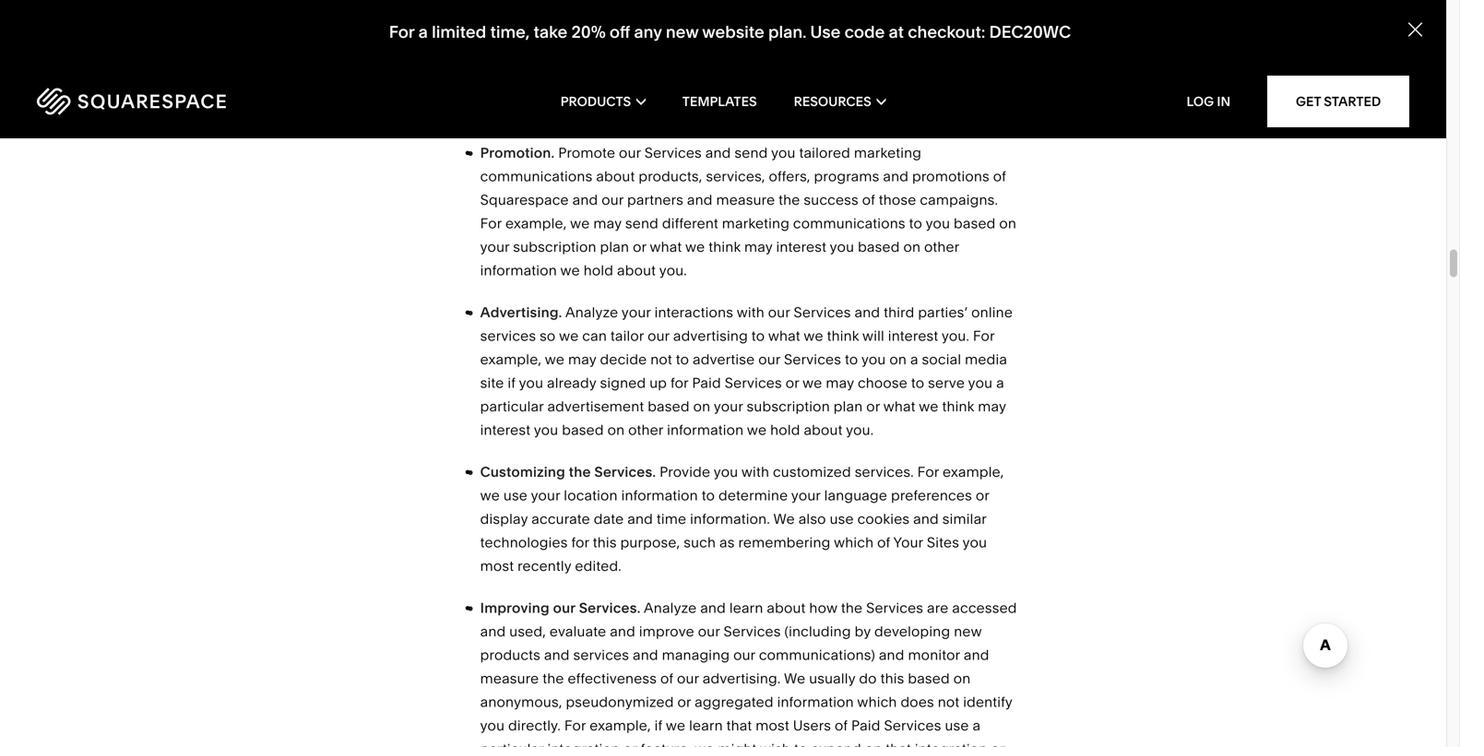 Task type: vqa. For each thing, say whether or not it's contained in the screenshot.
the bottommost template
no



Task type: locate. For each thing, give the bounding box(es) containing it.
1 horizontal spatial this
[[881, 671, 905, 688]]

1 vertical spatial paid
[[852, 718, 881, 735]]

or inside the provide you with customized services. for example, we use your location information to determine your language preferences or display accurate date and time information. we also use cookies and similar technologies for this purpose, such as remembering which of your sites you most recently edited.
[[976, 487, 990, 504]]

1 vertical spatial most
[[756, 718, 790, 735]]

services down advertising.
[[480, 328, 536, 345]]

edited.
[[575, 558, 622, 575]]

2 vertical spatial what
[[884, 398, 916, 415]]

1 vertical spatial which
[[858, 694, 898, 711]]

1 vertical spatial use
[[830, 511, 854, 528]]

which down cookies
[[834, 534, 874, 552]]

0 horizontal spatial services
[[480, 328, 536, 345]]

hold up can
[[584, 262, 614, 279]]

1 vertical spatial new
[[954, 624, 982, 641]]

0 vertical spatial by
[[883, 37, 899, 54]]

particular
[[480, 398, 544, 415], [480, 741, 544, 747]]

not right does
[[938, 694, 960, 711]]

our right tailor
[[648, 328, 670, 345]]

use
[[504, 487, 528, 504], [830, 511, 854, 528], [945, 718, 970, 735]]

1 vertical spatial send
[[626, 215, 659, 232]]

to up advertise in the top of the page
[[752, 328, 765, 345]]

paid
[[692, 375, 722, 392], [852, 718, 881, 735]]

effectiveness
[[568, 671, 657, 688]]

and down the communicate
[[689, 61, 715, 78]]

services
[[645, 145, 702, 162], [794, 304, 851, 321], [784, 351, 842, 368], [725, 375, 782, 392], [867, 600, 924, 617], [724, 624, 781, 641], [885, 718, 942, 735]]

choose
[[858, 375, 908, 392]]

interest inside promote our services and send you tailored marketing communications about products, services, offers, programs and promotions of squarespace and our partners and measure the success of those campaigns. for example, we may send different marketing communications to you based on your subscription plan or what we think may interest you based on other information we hold about you.
[[777, 239, 827, 256]]

1 horizontal spatial send
[[735, 145, 768, 162]]

for inside analyze and learn about how the services are accessed and used, evaluate and improve our services (including by developing new products and services and managing our communications) and monitor and measure the effectiveness of our advertising. we usually do this based on anonymous, pseudonymized or aggregated information which does not identify you directly. for example, if we learn that most users of paid services use a particular integration or feature, we might wish to expand on that integrat
[[565, 718, 586, 735]]

0 vertical spatial what
[[650, 239, 682, 256]]

for a limited time, take 20% off any new website plan. use code at checkout: dec20wc
[[389, 22, 1072, 42]]

usually
[[809, 671, 856, 688]]

directly.
[[509, 718, 561, 735]]

1 vertical spatial what
[[769, 328, 801, 345]]

you. up interactions
[[660, 262, 687, 279]]

2 horizontal spatial what
[[884, 398, 916, 415]]

1 vertical spatial by
[[855, 624, 871, 641]]

0 horizontal spatial other
[[629, 422, 664, 439]]

what down the choose
[[884, 398, 916, 415]]

interest
[[777, 239, 827, 256], [888, 328, 939, 345], [480, 422, 531, 439]]

1 horizontal spatial measure
[[717, 192, 775, 209]]

information inside analyze and learn about how the services are accessed and used, evaluate and improve our services (including by developing new products and services and managing our communications) and monitor and measure the effectiveness of our advertising. we usually do this based on anonymous, pseudonymized or aggregated information which does not identify you directly. for example, if we learn that most users of paid services use a particular integration or feature, we might wish to expand on that integrat
[[778, 694, 854, 711]]

0 vertical spatial plan
[[600, 239, 630, 256]]

plan down the choose
[[834, 398, 863, 415]]

example, up similar
[[943, 464, 1005, 481]]

2 vertical spatial think
[[943, 398, 975, 415]]

information up time
[[622, 487, 698, 504]]

you inside analyze and learn about how the services are accessed and used, evaluate and improve our services (including by developing new products and services and managing our communications) and monitor and measure the effectiveness of our advertising. we usually do this based on anonymous, pseudonymized or aggregated information which does not identify you directly. for example, if we learn that most users of paid services use a particular integration or feature, we might wish to expand on that integrat
[[480, 718, 505, 735]]

use down identify
[[945, 718, 970, 735]]

our up managing
[[698, 624, 720, 641]]

products
[[480, 647, 541, 664]]

squarespace logo image
[[37, 88, 226, 115]]

templates
[[683, 94, 757, 109]]

recently
[[518, 558, 572, 575]]

1 vertical spatial services.
[[579, 600, 641, 617]]

related
[[774, 61, 821, 78]]

1 horizontal spatial by
[[883, 37, 899, 54]]

measure inside analyze and learn about how the services are accessed and used, evaluate and improve our services (including by developing new products and services and managing our communications) and monitor and measure the effectiveness of our advertising. we usually do this based on anonymous, pseudonymized or aggregated information which does not identify you directly. for example, if we learn that most users of paid services use a particular integration or feature, we might wish to expand on that integrat
[[480, 671, 539, 688]]

resources button
[[794, 65, 886, 138]]

services up effectiveness
[[574, 647, 629, 664]]

2 horizontal spatial other
[[925, 239, 960, 256]]

this down date
[[593, 534, 617, 552]]

0 horizontal spatial not
[[651, 351, 673, 368]]

1 vertical spatial particular
[[480, 741, 544, 747]]

products
[[561, 94, 631, 109]]

you down campaigns.
[[926, 215, 951, 232]]

1 horizontal spatial analyze
[[644, 600, 697, 617]]

analyze for improve
[[644, 600, 697, 617]]

not inside analyze and learn about how the services are accessed and used, evaluate and improve our services (including by developing new products and services and managing our communications) and monitor and measure the effectiveness of our advertising. we usually do this based on anonymous, pseudonymized or aggregated information which does not identify you directly. for example, if we learn that most users of paid services use a particular integration or feature, we might wish to expand on that integrat
[[938, 694, 960, 711]]

1 horizontal spatial other
[[857, 103, 892, 120]]

2 particular from the top
[[480, 741, 544, 747]]

0 vertical spatial services
[[480, 328, 536, 345]]

of down cookies
[[878, 534, 891, 552]]

0 vertical spatial interest
[[777, 239, 827, 256]]

0 vertical spatial subscription
[[513, 239, 597, 256]]

subscription inside analyze your interactions with our services and third parties' online services so we can tailor our advertising to what we think will interest you. for example, we may decide not to advertise our services to you on a social media site if you already signed up for paid services or we may choose to serve you a particular advertisement based on your subscription plan or what we think may interest you based on other information we hold about you.
[[747, 398, 830, 415]]

1 horizontal spatial not
[[938, 694, 960, 711]]

0 horizontal spatial hold
[[584, 262, 614, 279]]

interactions
[[655, 304, 734, 321]]

of up expand
[[835, 718, 848, 735]]

about
[[528, 61, 567, 78], [596, 168, 635, 185], [617, 262, 656, 279], [804, 422, 843, 439], [767, 600, 806, 617]]

in
[[1218, 94, 1231, 109]]

squarespace logo link
[[37, 88, 312, 115]]

1 horizontal spatial learn
[[730, 600, 764, 617]]

we down promote
[[570, 215, 590, 232]]

services
[[480, 328, 536, 345], [574, 647, 629, 664]]

information up advertising.
[[480, 262, 557, 279]]

time
[[657, 511, 687, 528]]

to
[[910, 215, 923, 232], [752, 328, 765, 345], [676, 351, 689, 368], [845, 351, 859, 368], [912, 375, 925, 392], [702, 487, 715, 504], [795, 741, 808, 747]]

think inside promote our services and send you tailored marketing communications about products, services, offers, programs and promotions of squarespace and our partners and measure the success of those campaigns. for example, we may send different marketing communications to you based on your subscription plan or what we think may interest you based on other information we hold about you.
[[709, 239, 741, 256]]

if up feature,
[[655, 718, 663, 735]]

other down up
[[629, 422, 664, 439]]

0 vertical spatial that
[[727, 718, 752, 735]]

use down customizing
[[504, 487, 528, 504]]

a down identify
[[973, 718, 981, 735]]

to up the choose
[[845, 351, 859, 368]]

for inside promote our services and send you tailored marketing communications about products, services, offers, programs and promotions of squarespace and our partners and measure the success of those campaigns. for example, we may send different marketing communications to you based on your subscription plan or what we think may interest you based on other information we hold about you.
[[480, 215, 502, 232]]

0 horizontal spatial this
[[593, 534, 617, 552]]

1 horizontal spatial what
[[769, 328, 801, 345]]

templates link
[[683, 65, 757, 138]]

based inside analyze and learn about how the services are accessed and used, evaluate and improve our services (including by developing new products and services and managing our communications) and monitor and measure the effectiveness of our advertising. we usually do this based on anonymous, pseudonymized or aggregated information which does not identify you directly. for example, if we learn that most users of paid services use a particular integration or feature, we might wish to expand on that integrat
[[908, 671, 950, 688]]

parties'
[[919, 304, 968, 321]]

services. up evaluate
[[579, 600, 641, 617]]

that up might
[[727, 718, 752, 735]]

analyze inside analyze and learn about how the services are accessed and used, evaluate and improve our services (including by developing new products and services and managing our communications) and monitor and measure the effectiveness of our advertising. we usually do this based on anonymous, pseudonymized or aggregated information which does not identify you directly. for example, if we learn that most users of paid services use a particular integration or feature, we might wish to expand on that integrat
[[644, 600, 697, 617]]

with up determine
[[742, 464, 770, 481]]

0 vertical spatial paid
[[692, 375, 722, 392]]

and up different
[[687, 192, 713, 209]]

0 vertical spatial send
[[735, 145, 768, 162]]

for up the media
[[973, 328, 995, 345]]

with inside analyze your interactions with our services and third parties' online services so we can tailor our advertising to what we think will interest you. for example, we may decide not to advertise our services to you on a social media site if you already signed up for paid services or we may choose to serve you a particular advertisement based on your subscription plan or what we think may interest you based on other information we hold about you.
[[737, 304, 765, 321]]

communications)
[[759, 647, 876, 664]]

at
[[889, 22, 904, 42]]

1 vertical spatial measure
[[480, 671, 539, 688]]

1 horizontal spatial new
[[954, 624, 982, 641]]

your
[[570, 61, 600, 78], [480, 239, 510, 256], [622, 304, 651, 321], [714, 398, 743, 415], [531, 487, 561, 504], [792, 487, 821, 504]]

send
[[735, 145, 768, 162], [626, 215, 659, 232]]

subscription
[[513, 239, 597, 256], [747, 398, 830, 415]]

to inside the provide you with customized services. for example, we use your location information to determine your language preferences or display accurate date and time information. we also use cookies and similar technologies for this purpose, such as remembering which of your sites you most recently edited.
[[702, 487, 715, 504]]

by inside communicate with you, including by sending you emails about your transactions and service-related announcements.
[[883, 37, 899, 54]]

we down communications)
[[784, 671, 806, 688]]

information up "provide"
[[667, 422, 744, 439]]

about inside analyze and learn about how the services are accessed and used, evaluate and improve our services (including by developing new products and services and managing our communications) and monitor and measure the effectiveness of our advertising. we usually do this based on anonymous, pseudonymized or aggregated information which does not identify you directly. for example, if we learn that most users of paid services use a particular integration or feature, we might wish to expand on that integrat
[[767, 600, 806, 617]]

the up location
[[569, 464, 591, 481]]

0 horizontal spatial communications
[[480, 168, 593, 185]]

you
[[960, 37, 985, 54], [772, 145, 796, 162], [926, 215, 951, 232], [830, 239, 855, 256], [862, 351, 886, 368], [519, 375, 544, 392], [969, 375, 993, 392], [534, 422, 559, 439], [714, 464, 739, 481], [963, 534, 988, 552], [480, 718, 505, 735]]

0 horizontal spatial learn
[[689, 718, 723, 735]]

1 particular from the top
[[480, 398, 544, 415]]

plan inside analyze your interactions with our services and third parties' online services so we can tailor our advertising to what we think will interest you. for example, we may decide not to advertise our services to you on a social media site if you already signed up for paid services or we may choose to serve you a particular advertisement based on your subscription plan or what we think may interest you based on other information we hold about you.
[[834, 398, 863, 415]]

we
[[570, 215, 590, 232], [686, 239, 705, 256], [561, 262, 580, 279], [559, 328, 579, 345], [804, 328, 824, 345], [545, 351, 565, 368], [803, 375, 823, 392], [919, 398, 939, 415], [747, 422, 767, 439], [480, 487, 500, 504], [666, 718, 686, 735], [695, 741, 715, 747]]

2 vertical spatial other
[[629, 422, 664, 439]]

for
[[389, 22, 415, 42], [480, 215, 502, 232], [973, 328, 995, 345], [918, 464, 940, 481], [565, 718, 586, 735]]

how
[[810, 600, 838, 617]]

paid down advertise in the top of the page
[[692, 375, 722, 392]]

1 horizontal spatial services
[[574, 647, 629, 664]]

started
[[1325, 94, 1382, 109]]

2 vertical spatial interest
[[480, 422, 531, 439]]

plan.
[[769, 22, 807, 42]]

1 horizontal spatial most
[[756, 718, 790, 735]]

0 vertical spatial hold
[[584, 262, 614, 279]]

0 vertical spatial this
[[593, 534, 617, 552]]

1 horizontal spatial that
[[886, 741, 912, 747]]

1 horizontal spatial subscription
[[747, 398, 830, 415]]

1 vertical spatial we
[[784, 671, 806, 688]]

particular inside analyze your interactions with our services and third parties' online services so we can tailor our advertising to what we think will interest you. for example, we may decide not to advertise our services to you on a social media site if you already signed up for paid services or we may choose to serve you a particular advertisement based on your subscription plan or what we think may interest you based on other information we hold about you.
[[480, 398, 544, 415]]

dec20wc
[[990, 22, 1072, 42]]

hold inside promote our services and send you tailored marketing communications about products, services, offers, programs and promotions of squarespace and our partners and measure the success of those campaigns. for example, we may send different marketing communications to you based on your subscription plan or what we think may interest you based on other information we hold about you.
[[584, 262, 614, 279]]

2 vertical spatial use
[[945, 718, 970, 735]]

we up display
[[480, 487, 500, 504]]

services inside promote our services and send you tailored marketing communications about products, services, offers, programs and promotions of squarespace and our partners and measure the success of those campaigns. for example, we may send different marketing communications to you based on your subscription plan or what we think may interest you based on other information we hold about you.
[[645, 145, 702, 162]]

about down promote
[[596, 168, 635, 185]]

also
[[799, 511, 827, 528]]

improving
[[480, 600, 550, 617]]

analyze up can
[[566, 304, 619, 321]]

0 vertical spatial think
[[709, 239, 741, 256]]

0 horizontal spatial marketing
[[722, 215, 790, 232]]

of inside the provide you with customized services. for example, we use your location information to determine your language preferences or display accurate date and time information. we also use cookies and similar technologies for this purpose, such as remembering which of your sites you most recently edited.
[[878, 534, 891, 552]]

get
[[1297, 94, 1322, 109]]

1 vertical spatial analyze
[[644, 600, 697, 617]]

0 horizontal spatial use
[[504, 487, 528, 504]]

hold inside analyze your interactions with our services and third parties' online services so we can tailor our advertising to what we think will interest you. for example, we may decide not to advertise our services to you on a social media site if you already signed up for paid services or we may choose to serve you a particular advertisement based on your subscription plan or what we think may interest you based on other information we hold about you.
[[771, 422, 801, 439]]

offers,
[[769, 168, 811, 185]]

0 horizontal spatial plan
[[600, 239, 630, 256]]

other inside promote our services and send you tailored marketing communications about products, services, offers, programs and promotions of squarespace and our partners and measure the success of those campaigns. for example, we may send different marketing communications to you based on your subscription plan or what we think may interest you based on other information we hold about you.
[[925, 239, 960, 256]]

1 horizontal spatial paid
[[852, 718, 881, 735]]

what right advertising
[[769, 328, 801, 345]]

0 horizontal spatial most
[[480, 558, 514, 575]]

1 horizontal spatial plan
[[834, 398, 863, 415]]

1 horizontal spatial for
[[671, 375, 689, 392]]

most up wish at the right bottom
[[756, 718, 790, 735]]

0 vertical spatial marketing
[[854, 145, 922, 162]]

what down different
[[650, 239, 682, 256]]

1 vertical spatial subscription
[[747, 398, 830, 415]]

learn down as
[[730, 600, 764, 617]]

0 vertical spatial if
[[508, 375, 516, 392]]

developing
[[875, 624, 951, 641]]

and up services,
[[706, 145, 731, 162]]

service-
[[718, 61, 774, 78]]

or
[[633, 239, 647, 256], [786, 375, 800, 392], [867, 398, 880, 415], [976, 487, 990, 504], [678, 694, 691, 711], [624, 741, 637, 747]]

1 vertical spatial marketing
[[722, 215, 790, 232]]

0 horizontal spatial measure
[[480, 671, 539, 688]]

transactions
[[603, 61, 686, 78]]

1 horizontal spatial think
[[827, 328, 860, 345]]

0 horizontal spatial paid
[[692, 375, 722, 392]]

our up 'advertising.'
[[734, 647, 756, 664]]

new down accessed
[[954, 624, 982, 641]]

for inside analyze your interactions with our services and third parties' online services so we can tailor our advertising to what we think will interest you. for example, we may decide not to advertise our services to you on a social media site if you already signed up for paid services or we may choose to serve you a particular advertisement based on your subscription plan or what we think may interest you based on other information we hold about you.
[[973, 328, 995, 345]]

integration
[[548, 741, 620, 747]]

with
[[592, 37, 621, 54], [754, 37, 782, 54], [737, 304, 765, 321], [742, 464, 770, 481]]

0 horizontal spatial what
[[650, 239, 682, 256]]

social
[[922, 351, 962, 368]]

programs
[[814, 168, 880, 185]]

marketing down services,
[[722, 215, 790, 232]]

pseudonymized
[[566, 694, 674, 711]]

0 horizontal spatial send
[[626, 215, 659, 232]]

by inside analyze and learn about how the services are accessed and used, evaluate and improve our services (including by developing new products and services and managing our communications) and monitor and measure the effectiveness of our advertising. we usually do this based on anonymous, pseudonymized or aggregated information which does not identify you directly. for example, if we learn that most users of paid services use a particular integration or feature, we might wish to expand on that integrat
[[855, 624, 871, 641]]

0 vertical spatial we
[[774, 511, 795, 528]]

we down different
[[686, 239, 705, 256]]

1 vertical spatial for
[[572, 534, 590, 552]]

1 vertical spatial services
[[574, 647, 629, 664]]

and
[[689, 61, 715, 78], [537, 103, 563, 120], [828, 103, 853, 120], [706, 145, 731, 162], [883, 168, 909, 185], [573, 192, 598, 209], [687, 192, 713, 209], [855, 304, 881, 321], [628, 511, 653, 528], [914, 511, 939, 528], [701, 600, 726, 617], [480, 624, 506, 641], [610, 624, 636, 641], [544, 647, 570, 664], [633, 647, 659, 664], [879, 647, 905, 664], [964, 647, 990, 664]]

analyze for can
[[566, 304, 619, 321]]

1 vertical spatial hold
[[771, 422, 801, 439]]

0 vertical spatial services.
[[595, 464, 656, 481]]

0 vertical spatial other
[[857, 103, 892, 120]]

that down does
[[886, 741, 912, 747]]

plan
[[600, 239, 630, 256], [834, 398, 863, 415]]

for down squarespace at the left of the page
[[480, 215, 502, 232]]

you up offers,
[[772, 145, 796, 162]]

or inside promote our services and send you tailored marketing communications about products, services, offers, programs and promotions of squarespace and our partners and measure the success of those campaigns. for example, we may send different marketing communications to you based on your subscription plan or what we think may interest you based on other information we hold about you.
[[633, 239, 647, 256]]

customized
[[773, 464, 852, 481]]

0 vertical spatial use
[[504, 487, 528, 504]]

hold
[[584, 262, 614, 279], [771, 422, 801, 439]]

measure down products
[[480, 671, 539, 688]]

about down communicating on the left top
[[528, 61, 567, 78]]

1 vertical spatial this
[[881, 671, 905, 688]]

1 horizontal spatial communications
[[794, 215, 906, 232]]

feature,
[[641, 741, 692, 747]]

which inside analyze and learn about how the services are accessed and used, evaluate and improve our services (including by developing new products and services and managing our communications) and monitor and measure the effectiveness of our advertising. we usually do this based on anonymous, pseudonymized or aggregated information which does not identify you directly. for example, if we learn that most users of paid services use a particular integration or feature, we might wish to expand on that integrat
[[858, 694, 898, 711]]

of left those
[[863, 192, 876, 209]]

0 vertical spatial for
[[671, 375, 689, 392]]

analyze inside analyze your interactions with our services and third parties' online services so we can tailor our advertising to what we think will interest you. for example, we may decide not to advertise our services to you on a social media site if you already signed up for paid services or we may choose to serve you a particular advertisement based on your subscription plan or what we think may interest you based on other information we hold about you.
[[566, 304, 619, 321]]

measure inside promote our services and send you tailored marketing communications about products, services, offers, programs and promotions of squarespace and our partners and measure the success of those campaigns. for example, we may send different marketing communications to you based on your subscription plan or what we think may interest you based on other information we hold about you.
[[717, 192, 775, 209]]

2 horizontal spatial use
[[945, 718, 970, 735]]

for inside the provide you with customized services. for example, we use your location information to determine your language preferences or display accurate date and time information. we also use cookies and similar technologies for this purpose, such as remembering which of your sites you most recently edited.
[[572, 534, 590, 552]]

new inside analyze and learn about how the services are accessed and used, evaluate and improve our services (including by developing new products and services and managing our communications) and monitor and measure the effectiveness of our advertising. we usually do this based on anonymous, pseudonymized or aggregated information which does not identify you directly. for example, if we learn that most users of paid services use a particular integration or feature, we might wish to expand on that integrat
[[954, 624, 982, 641]]

what inside promote our services and send you tailored marketing communications about products, services, offers, programs and promotions of squarespace and our partners and measure the success of those campaigns. for example, we may send different marketing communications to you based on your subscription plan or what we think may interest you based on other information we hold about you.
[[650, 239, 682, 256]]

analyze
[[566, 304, 619, 321], [644, 600, 697, 617]]

example, inside the provide you with customized services. for example, we use your location information to determine your language preferences or display accurate date and time information. we also use cookies and similar technologies for this purpose, such as remembering which of your sites you most recently edited.
[[943, 464, 1005, 481]]

you down anonymous,
[[480, 718, 505, 735]]

language
[[825, 487, 888, 504]]

or down partners
[[633, 239, 647, 256]]

services up 'advertising.'
[[724, 624, 781, 641]]

and right "surveys" on the left top
[[537, 103, 563, 120]]

to inside promote our services and send you tailored marketing communications about products, services, offers, programs and promotions of squarespace and our partners and measure the success of those campaigns. for example, we may send different marketing communications to you based on your subscription plan or what we think may interest you based on other information we hold about you.
[[910, 215, 923, 232]]

communications
[[480, 168, 593, 185], [794, 215, 906, 232]]

by up announcements.
[[883, 37, 899, 54]]

marketing up programs
[[854, 145, 922, 162]]

1 horizontal spatial use
[[830, 511, 854, 528]]

0 horizontal spatial analyze
[[566, 304, 619, 321]]

you down similar
[[963, 534, 988, 552]]

services.
[[595, 464, 656, 481], [579, 600, 641, 617]]

display
[[480, 511, 528, 528]]

example, inside analyze your interactions with our services and third parties' online services so we can tailor our advertising to what we think will interest you. for example, we may decide not to advertise our services to you on a social media site if you already signed up for paid services or we may choose to serve you a particular advertisement based on your subscription plan or what we think may interest you based on other information we hold about you.
[[480, 351, 542, 368]]

may down promote
[[594, 215, 622, 232]]

time,
[[490, 22, 530, 42]]

promotions
[[913, 168, 990, 185]]

with up advertising
[[737, 304, 765, 321]]

0 vertical spatial which
[[834, 534, 874, 552]]

those
[[879, 192, 917, 209]]

most inside analyze and learn about how the services are accessed and used, evaluate and improve our services (including by developing new products and services and managing our communications) and monitor and measure the effectiveness of our advertising. we usually do this based on anonymous, pseudonymized or aggregated information which does not identify you directly. for example, if we learn that most users of paid services use a particular integration or feature, we might wish to expand on that integrat
[[756, 718, 790, 735]]

particular down directly.
[[480, 741, 544, 747]]

our right interactions
[[768, 304, 791, 321]]

serve
[[929, 375, 965, 392]]

you.
[[624, 37, 652, 54], [660, 262, 687, 279], [942, 328, 970, 345], [846, 422, 874, 439]]

2 horizontal spatial interest
[[888, 328, 939, 345]]

of
[[994, 168, 1007, 185], [863, 192, 876, 209], [878, 534, 891, 552], [661, 671, 674, 688], [835, 718, 848, 735]]

1 vertical spatial if
[[655, 718, 663, 735]]

we inside analyze and learn about how the services are accessed and used, evaluate and improve our services (including by developing new products and services and managing our communications) and monitor and measure the effectiveness of our advertising. we usually do this based on anonymous, pseudonymized or aggregated information which does not identify you directly. for example, if we learn that most users of paid services use a particular integration or feature, we might wish to expand on that integrat
[[784, 671, 806, 688]]

for up integration
[[565, 718, 586, 735]]

and left improve
[[610, 624, 636, 641]]

to down users
[[795, 741, 808, 747]]

1 vertical spatial plan
[[834, 398, 863, 415]]

1 vertical spatial other
[[925, 239, 960, 256]]

2 horizontal spatial think
[[943, 398, 975, 415]]

we up feature,
[[666, 718, 686, 735]]

0 vertical spatial measure
[[717, 192, 775, 209]]

for up edited.
[[572, 534, 590, 552]]

on
[[1000, 215, 1017, 232], [904, 239, 921, 256], [890, 351, 907, 368], [694, 398, 711, 415], [608, 422, 625, 439], [954, 671, 971, 688], [865, 741, 883, 747]]

if inside analyze your interactions with our services and third parties' online services so we can tailor our advertising to what we think will interest you. for example, we may decide not to advertise our services to you on a social media site if you already signed up for paid services or we may choose to serve you a particular advertisement based on your subscription plan or what we think may interest you based on other information we hold about you.
[[508, 375, 516, 392]]

limited
[[432, 22, 487, 42]]

1 horizontal spatial interest
[[777, 239, 827, 256]]

0 horizontal spatial new
[[666, 22, 699, 42]]

with left you, at right
[[754, 37, 782, 54]]

users
[[793, 718, 832, 735]]

if
[[508, 375, 516, 392], [655, 718, 663, 735]]

to up information.
[[702, 487, 715, 504]]

this right the do
[[881, 671, 905, 688]]

0 vertical spatial most
[[480, 558, 514, 575]]

paid inside analyze and learn about how the services are accessed and used, evaluate and improve our services (including by developing new products and services and managing our communications) and monitor and measure the effectiveness of our advertising. we usually do this based on anonymous, pseudonymized or aggregated information which does not identify you directly. for example, if we learn that most users of paid services use a particular integration or feature, we might wish to expand on that integrat
[[852, 718, 881, 735]]

0 horizontal spatial subscription
[[513, 239, 597, 256]]

example,
[[506, 215, 567, 232], [480, 351, 542, 368], [943, 464, 1005, 481], [590, 718, 651, 735]]

based down those
[[858, 239, 900, 256]]

your down squarespace at the left of the page
[[480, 239, 510, 256]]

remembering
[[739, 534, 831, 552]]

get started
[[1297, 94, 1382, 109]]

and up managing
[[701, 600, 726, 617]]

most down technologies at the left bottom
[[480, 558, 514, 575]]

we inside the provide you with customized services. for example, we use your location information to determine your language preferences or display accurate date and time information. we also use cookies and similar technologies for this purpose, such as remembering which of your sites you most recently edited.
[[480, 487, 500, 504]]

1 horizontal spatial if
[[655, 718, 663, 735]]

communications down success
[[794, 215, 906, 232]]

analyze up improve
[[644, 600, 697, 617]]

contests.
[[567, 103, 629, 120]]

the inside promote our services and send you tailored marketing communications about products, services, offers, programs and promotions of squarespace and our partners and measure the success of those campaigns. for example, we may send different marketing communications to you based on your subscription plan or what we think may interest you based on other information we hold about you.
[[779, 192, 801, 209]]

with inside communicate with you, including by sending you emails about your transactions and service-related announcements.
[[754, 37, 782, 54]]

0 vertical spatial not
[[651, 351, 673, 368]]



Task type: describe. For each thing, give the bounding box(es) containing it.
sending
[[903, 37, 957, 54]]

you down will
[[862, 351, 886, 368]]

we up advertising.
[[561, 262, 580, 279]]

signed
[[600, 375, 646, 392]]

checkout:
[[908, 22, 986, 42]]

services. for information
[[595, 464, 656, 481]]

and down "developing" at the right bottom of page
[[879, 647, 905, 664]]

and down improve
[[633, 647, 659, 664]]

on down those
[[904, 239, 921, 256]]

will
[[863, 328, 885, 345]]

communicate with you, including by sending you emails about your transactions and service-related announcements.
[[480, 37, 989, 78]]

0 horizontal spatial interest
[[480, 422, 531, 439]]

about up tailor
[[617, 262, 656, 279]]

does
[[901, 694, 935, 711]]

used,
[[510, 624, 546, 641]]

1 vertical spatial think
[[827, 328, 860, 345]]

date
[[594, 511, 624, 528]]

our right promote
[[619, 145, 641, 162]]

and up "tailored" at the right top of page
[[828, 103, 853, 120]]

customizing the services.
[[480, 464, 656, 481]]

tailored
[[800, 145, 851, 162]]

we down so
[[545, 351, 565, 368]]

which inside the provide you with customized services. for example, we use your location information to determine your language preferences or display accurate date and time information. we also use cookies and similar technologies for this purpose, such as remembering which of your sites you most recently edited.
[[834, 534, 874, 552]]

aggregated
[[695, 694, 774, 711]]

and up those
[[883, 168, 909, 185]]

our up evaluate
[[553, 600, 576, 617]]

the right the how
[[841, 600, 863, 617]]

for inside analyze your interactions with our services and third parties' online services so we can tailor our advertising to what we think will interest you. for example, we may decide not to advertise our services to you on a social media site if you already signed up for paid services or we may choose to serve you a particular advertisement based on your subscription plan or what we think may interest you based on other information we hold about you.
[[671, 375, 689, 392]]

services down does
[[885, 718, 942, 735]]

paid inside analyze your interactions with our services and third parties' online services so we can tailor our advertising to what we think will interest you. for example, we may decide not to advertise our services to you on a social media site if you already signed up for paid services or we may choose to serve you a particular advertisement based on your subscription plan or what we think may interest you based on other information we hold about you.
[[692, 375, 722, 392]]

surveys,
[[708, 103, 763, 120]]

our left partners
[[602, 192, 624, 209]]

services inside analyze your interactions with our services and third parties' online services so we can tailor our advertising to what we think will interest you. for example, we may decide not to advertise our services to you on a social media site if you already signed up for paid services or we may choose to serve you a particular advertisement based on your subscription plan or what we think may interest you based on other information we hold about you.
[[480, 328, 536, 345]]

improving our services.
[[480, 600, 641, 617]]

if inside analyze and learn about how the services are accessed and used, evaluate and improve our services (including by developing new products and services and managing our communications) and monitor and measure the effectiveness of our advertising. we usually do this based on anonymous, pseudonymized or aggregated information which does not identify you directly. for example, if we learn that most users of paid services use a particular integration or feature, we might wish to expand on that integrat
[[655, 718, 663, 735]]

with inside the provide you with customized services. for example, we use your location information to determine your language preferences or display accurate date and time information. we also use cookies and similar technologies for this purpose, such as remembering which of your sites you most recently edited.
[[742, 464, 770, 481]]

1 vertical spatial that
[[886, 741, 912, 747]]

may down the media
[[978, 398, 1007, 415]]

website
[[703, 22, 765, 42]]

monitor
[[908, 647, 961, 664]]

the up anonymous,
[[543, 671, 564, 688]]

0 horizontal spatial that
[[727, 718, 752, 735]]

may left the choose
[[826, 375, 855, 392]]

or down the choose
[[867, 398, 880, 415]]

and down promote
[[573, 192, 598, 209]]

or up feature,
[[678, 694, 691, 711]]

based down advertisement
[[562, 422, 604, 439]]

our down managing
[[677, 671, 699, 688]]

we left will
[[804, 328, 824, 345]]

(including
[[785, 624, 851, 641]]

location
[[564, 487, 618, 504]]

on right expand
[[865, 741, 883, 747]]

you,
[[785, 37, 813, 54]]

campaigns.
[[920, 192, 999, 209]]

20%
[[572, 22, 606, 42]]

provide you with customized services. for example, we use your location information to determine your language preferences or display accurate date and time information. we also use cookies and similar technologies for this purpose, such as remembering which of your sites you most recently edited.
[[480, 464, 1008, 575]]

information inside the provide you with customized services. for example, we use your location information to determine your language preferences or display accurate date and time information. we also use cookies and similar technologies for this purpose, such as remembering which of your sites you most recently edited.
[[622, 487, 698, 504]]

communicating with you.
[[480, 37, 652, 54]]

about inside communicate with you, including by sending you emails about your transactions and service-related announcements.
[[528, 61, 567, 78]]

log             in
[[1187, 94, 1231, 109]]

decide
[[600, 351, 647, 368]]

we inside the provide you with customized services. for example, we use your location information to determine your language preferences or display accurate date and time information. we also use cookies and similar technologies for this purpose, such as remembering which of your sites you most recently edited.
[[774, 511, 795, 528]]

advertising
[[674, 328, 748, 345]]

0 vertical spatial communications
[[480, 168, 593, 185]]

on up online
[[1000, 215, 1017, 232]]

a left the social
[[911, 351, 919, 368]]

and up products
[[480, 624, 506, 641]]

surveys
[[480, 103, 534, 120]]

you. inside promote our services and send you tailored marketing communications about products, services, offers, programs and promotions of squarespace and our partners and measure the success of those campaigns. for example, we may send different marketing communications to you based on your subscription plan or what we think may interest you based on other information we hold about you.
[[660, 262, 687, 279]]

for left limited
[[389, 22, 415, 42]]

managing
[[662, 647, 730, 664]]

a left limited
[[419, 22, 428, 42]]

services right advertise in the top of the page
[[784, 351, 842, 368]]

other inside analyze your interactions with our services and third parties' online services so we can tailor our advertising to what we think will interest you. for example, we may decide not to advertise our services to you on a social media site if you already signed up for paid services or we may choose to serve you a particular advertisement based on your subscription plan or what we think may interest you based on other information we hold about you.
[[629, 422, 664, 439]]

plan inside promote our services and send you tailored marketing communications about products, services, offers, programs and promotions of squarespace and our partners and measure the success of those campaigns. for example, we may send different marketing communications to you based on your subscription plan or what we think may interest you based on other information we hold about you.
[[600, 239, 630, 256]]

tailor
[[611, 328, 644, 345]]

you inside communicate with you, including by sending you emails about your transactions and service-related announcements.
[[960, 37, 985, 54]]

do
[[859, 671, 877, 688]]

might
[[718, 741, 757, 747]]

you. up transactions
[[624, 37, 652, 54]]

you. up services.
[[846, 422, 874, 439]]

subscription inside promote our services and send you tailored marketing communications about products, services, offers, programs and promotions of squarespace and our partners and measure the success of those campaigns. for example, we may send different marketing communications to you based on your subscription plan or what we think may interest you based on other information we hold about you.
[[513, 239, 597, 256]]

so
[[540, 328, 556, 345]]

provide
[[660, 464, 711, 481]]

services.
[[855, 464, 914, 481]]

our right advertise in the top of the page
[[759, 351, 781, 368]]

of down managing
[[661, 671, 674, 688]]

information inside analyze your interactions with our services and third parties' online services so we can tailor our advertising to what we think will interest you. for example, we may decide not to advertise our services to you on a social media site if you already signed up for paid services or we may choose to serve you a particular advertisement based on your subscription plan or what we think may interest you based on other information we hold about you.
[[667, 422, 744, 439]]

based down up
[[648, 398, 690, 415]]

your up accurate
[[531, 487, 561, 504]]

and inside communicate with you, including by sending you emails about your transactions and service-related announcements.
[[689, 61, 715, 78]]

use
[[811, 22, 841, 42]]

surveys and contests. administer surveys, contests and other promotions.
[[480, 103, 976, 120]]

analyze your interactions with our services and third parties' online services so we can tailor our advertising to what we think will interest you. for example, we may decide not to advertise our services to you on a social media site if you already signed up for paid services or we may choose to serve you a particular advertisement based on your subscription plan or what we think may interest you based on other information we hold about you.
[[480, 304, 1017, 439]]

take
[[534, 22, 568, 42]]

information inside promote our services and send you tailored marketing communications about products, services, offers, programs and promotions of squarespace and our partners and measure the success of those campaigns. for example, we may send different marketing communications to you based on your subscription plan or what we think may interest you based on other information we hold about you.
[[480, 262, 557, 279]]

we left might
[[695, 741, 715, 747]]

you. down parties'
[[942, 328, 970, 345]]

and inside analyze your interactions with our services and third parties' online services so we can tailor our advertising to what we think will interest you. for example, we may decide not to advertise our services to you on a social media site if you already signed up for paid services or we may choose to serve you a particular advertisement based on your subscription plan or what we think may interest you based on other information we hold about you.
[[855, 304, 881, 321]]

services left third at top
[[794, 304, 851, 321]]

on down advertisement
[[608, 422, 625, 439]]

administer
[[632, 103, 705, 120]]

media
[[965, 351, 1008, 368]]

we up determine
[[747, 422, 767, 439]]

1 horizontal spatial marketing
[[854, 145, 922, 162]]

services up "developing" at the right bottom of page
[[867, 600, 924, 617]]

we down serve
[[919, 398, 939, 415]]

example, inside analyze and learn about how the services are accessed and used, evaluate and improve our services (including by developing new products and services and managing our communications) and monitor and measure the effectiveness of our advertising. we usually do this based on anonymous, pseudonymized or aggregated information which does not identify you directly. for example, if we learn that most users of paid services use a particular integration or feature, we might wish to expand on that integrat
[[590, 718, 651, 735]]

not inside analyze your interactions with our services and third parties' online services so we can tailor our advertising to what we think will interest you. for example, we may decide not to advertise our services to you on a social media site if you already signed up for paid services or we may choose to serve you a particular advertisement based on your subscription plan or what we think may interest you based on other information we hold about you.
[[651, 351, 673, 368]]

online
[[972, 304, 1013, 321]]

we right so
[[559, 328, 579, 345]]

and right 'monitor'
[[964, 647, 990, 664]]

you up determine
[[714, 464, 739, 481]]

or left the choose
[[786, 375, 800, 392]]

on down advertise in the top of the page
[[694, 398, 711, 415]]

0 vertical spatial learn
[[730, 600, 764, 617]]

your down advertise in the top of the page
[[714, 398, 743, 415]]

your inside communicate with you, including by sending you emails about your transactions and service-related announcements.
[[570, 61, 600, 78]]

on up the choose
[[890, 351, 907, 368]]

or left feature,
[[624, 741, 637, 747]]

you up customizing the services.
[[534, 422, 559, 439]]

to inside analyze and learn about how the services are accessed and used, evaluate and improve our services (including by developing new products and services and managing our communications) and monitor and measure the effectiveness of our advertising. we usually do this based on anonymous, pseudonymized or aggregated information which does not identify you directly. for example, if we learn that most users of paid services use a particular integration or feature, we might wish to expand on that integrat
[[795, 741, 808, 747]]

use inside analyze and learn about how the services are accessed and used, evaluate and improve our services (including by developing new products and services and managing our communications) and monitor and measure the effectiveness of our advertising. we usually do this based on anonymous, pseudonymized or aggregated information which does not identify you directly. for example, if we learn that most users of paid services use a particular integration or feature, we might wish to expand on that integrat
[[945, 718, 970, 735]]

you right site
[[519, 375, 544, 392]]

a down the media
[[997, 375, 1005, 392]]

you down success
[[830, 239, 855, 256]]

may down services,
[[745, 239, 773, 256]]

a inside analyze and learn about how the services are accessed and used, evaluate and improve our services (including by developing new products and services and managing our communications) and monitor and measure the effectiveness of our advertising. we usually do this based on anonymous, pseudonymized or aggregated information which does not identify you directly. for example, if we learn that most users of paid services use a particular integration or feature, we might wish to expand on that integrat
[[973, 718, 981, 735]]

you down the media
[[969, 375, 993, 392]]

accessed
[[953, 600, 1018, 617]]

this inside the provide you with customized services. for example, we use your location information to determine your language preferences or display accurate date and time information. we also use cookies and similar technologies for this purpose, such as remembering which of your sites you most recently edited.
[[593, 534, 617, 552]]

to down advertising
[[676, 351, 689, 368]]

technologies
[[480, 534, 568, 552]]

your
[[894, 534, 924, 552]]

of up campaigns.
[[994, 168, 1007, 185]]

your inside promote our services and send you tailored marketing communications about products, services, offers, programs and promotions of squarespace and our partners and measure the success of those campaigns. for example, we may send different marketing communications to you based on your subscription plan or what we think may interest you based on other information we hold about you.
[[480, 239, 510, 256]]

services inside analyze and learn about how the services are accessed and used, evaluate and improve our services (including by developing new products and services and managing our communications) and monitor and measure the effectiveness of our advertising. we usually do this based on anonymous, pseudonymized or aggregated information which does not identify you directly. for example, if we learn that most users of paid services use a particular integration or feature, we might wish to expand on that integrat
[[574, 647, 629, 664]]

your down customized
[[792, 487, 821, 504]]

communicating
[[480, 37, 589, 54]]

contests
[[767, 103, 824, 120]]

site
[[480, 375, 504, 392]]

communicate
[[656, 37, 751, 54]]

similar
[[943, 511, 987, 528]]

advertising.
[[703, 671, 781, 688]]

including
[[817, 37, 879, 54]]

on up identify
[[954, 671, 971, 688]]

services down advertise in the top of the page
[[725, 375, 782, 392]]

any
[[634, 22, 662, 42]]

analyze and learn about how the services are accessed and used, evaluate and improve our services (including by developing new products and services and managing our communications) and monitor and measure the effectiveness of our advertising. we usually do this based on anonymous, pseudonymized or aggregated information which does not identify you directly. for example, if we learn that most users of paid services use a particular integration or feature, we might wish to expand on that integrat
[[480, 600, 1021, 747]]

about inside analyze your interactions with our services and third parties' online services so we can tailor our advertising to what we think will interest you. for example, we may decide not to advertise our services to you on a social media site if you already signed up for paid services or we may choose to serve you a particular advertisement based on your subscription plan or what we think may interest you based on other information we hold about you.
[[804, 422, 843, 439]]

partners
[[628, 192, 684, 209]]

information.
[[690, 511, 770, 528]]

1 vertical spatial communications
[[794, 215, 906, 232]]

evaluate
[[550, 624, 607, 641]]

advertising.
[[480, 304, 562, 321]]

sites
[[927, 534, 960, 552]]

most inside the provide you with customized services. for example, we use your location information to determine your language preferences or display accurate date and time information. we also use cookies and similar technologies for this purpose, such as remembering which of your sites you most recently edited.
[[480, 558, 514, 575]]

promotions.
[[895, 103, 976, 120]]

services. for evaluate
[[579, 600, 641, 617]]

we left the choose
[[803, 375, 823, 392]]

announcements.
[[825, 61, 937, 78]]

different
[[662, 215, 719, 232]]

1 vertical spatial learn
[[689, 718, 723, 735]]

resources
[[794, 94, 872, 109]]

may up already
[[568, 351, 597, 368]]

as
[[720, 534, 735, 552]]

wish
[[760, 741, 791, 747]]

0 vertical spatial new
[[666, 22, 699, 42]]

improve
[[639, 624, 695, 641]]

based down campaigns.
[[954, 215, 996, 232]]

products button
[[561, 65, 646, 138]]

anonymous,
[[480, 694, 563, 711]]

and down "preferences"
[[914, 511, 939, 528]]

particular inside analyze and learn about how the services are accessed and used, evaluate and improve our services (including by developing new products and services and managing our communications) and monitor and measure the effectiveness of our advertising. we usually do this based on anonymous, pseudonymized or aggregated information which does not identify you directly. for example, if we learn that most users of paid services use a particular integration or feature, we might wish to expand on that integrat
[[480, 741, 544, 747]]

example, inside promote our services and send you tailored marketing communications about products, services, offers, programs and promotions of squarespace and our partners and measure the success of those campaigns. for example, we may send different marketing communications to you based on your subscription plan or what we think may interest you based on other information we hold about you.
[[506, 215, 567, 232]]

with left any
[[592, 37, 621, 54]]

purpose,
[[621, 534, 680, 552]]

to left serve
[[912, 375, 925, 392]]

such
[[684, 534, 716, 552]]

for inside the provide you with customized services. for example, we use your location information to determine your language preferences or display accurate date and time information. we also use cookies and similar technologies for this purpose, such as remembering which of your sites you most recently edited.
[[918, 464, 940, 481]]

identify
[[964, 694, 1013, 711]]

are
[[927, 600, 949, 617]]

and down evaluate
[[544, 647, 570, 664]]

promote
[[559, 145, 616, 162]]

and up purpose,
[[628, 511, 653, 528]]

squarespace
[[480, 192, 569, 209]]

this inside analyze and learn about how the services are accessed and used, evaluate and improve our services (including by developing new products and services and managing our communications) and monitor and measure the effectiveness of our advertising. we usually do this based on anonymous, pseudonymized or aggregated information which does not identify you directly. for example, if we learn that most users of paid services use a particular integration or feature, we might wish to expand on that integrat
[[881, 671, 905, 688]]

log             in link
[[1187, 94, 1231, 109]]

1 vertical spatial interest
[[888, 328, 939, 345]]

your up tailor
[[622, 304, 651, 321]]



